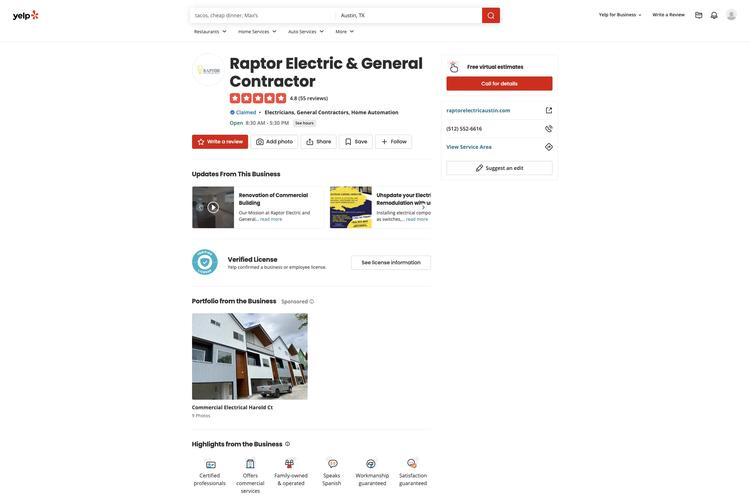 Task type: vqa. For each thing, say whether or not it's contained in the screenshot.
Installing
yes



Task type: locate. For each thing, give the bounding box(es) containing it.
automation
[[368, 109, 399, 116]]

1 horizontal spatial a
[[261, 264, 263, 270]]

general inside raptor electric & general contractor
[[362, 53, 423, 74]]

guaranteed down satisfaction
[[400, 480, 427, 487]]

24 chevron down v2 image right 'auto services'
[[318, 28, 326, 35]]

business
[[264, 264, 283, 270]]

from right portfolio
[[220, 297, 235, 306]]

electric inside our mission at raptor electric and general…
[[286, 210, 301, 216]]

for inside call for details "button"
[[493, 80, 500, 87]]

employee
[[290, 264, 310, 270]]

from
[[220, 170, 237, 179]]

1 vertical spatial commercial
[[192, 404, 223, 411]]

home down "find" text field
[[239, 28, 251, 34]]

a left review
[[666, 12, 669, 18]]

0 vertical spatial a
[[666, 12, 669, 18]]

1 read from the left
[[260, 216, 270, 222]]

1 guaranteed from the left
[[359, 480, 387, 487]]

certified
[[200, 473, 220, 480]]

add
[[266, 138, 277, 145]]

business inside updates from this business element
[[252, 170, 281, 179]]

verified license yelp confirmed a business or employee license.
[[228, 255, 327, 270]]

24 chevron down v2 image for home services
[[271, 28, 279, 35]]

such
[[445, 210, 455, 216]]

guaranteed for satisfaction guaranteed
[[400, 480, 427, 487]]

commercial up photos
[[192, 404, 223, 411]]

0 horizontal spatial see
[[296, 120, 302, 126]]

pm
[[281, 120, 289, 127]]

24 chevron down v2 image inside home services link
[[271, 28, 279, 35]]

electricians , general contractors , home automation
[[265, 109, 399, 116]]

a for review
[[666, 12, 669, 18]]

user actions element
[[595, 8, 747, 47]]

read down at
[[260, 216, 270, 222]]

1 vertical spatial general
[[297, 109, 317, 116]]

bjord u. image
[[726, 9, 738, 20]]

1 vertical spatial the
[[243, 440, 253, 449]]

2 read more from the left
[[407, 216, 429, 222]]

see for see license information
[[362, 259, 371, 267]]

0 horizontal spatial yelp
[[228, 264, 237, 270]]

write inside user actions element
[[653, 12, 665, 18]]

1 vertical spatial raptor
[[271, 210, 285, 216]]

1 horizontal spatial more
[[417, 216, 429, 222]]

0 horizontal spatial guaranteed
[[359, 480, 387, 487]]

0 horizontal spatial for
[[493, 80, 500, 87]]

business inside yelp for business button
[[618, 12, 637, 18]]

4.8 star rating image
[[230, 93, 286, 104]]

for for call
[[493, 80, 500, 87]]

1 horizontal spatial see
[[362, 259, 371, 267]]

None field
[[195, 12, 331, 19], [341, 12, 477, 19]]

2 none field from the left
[[341, 12, 477, 19]]

for inside yelp for business button
[[610, 12, 617, 18]]

& inside uhspdate your electrical & remodulation with us!
[[441, 192, 445, 199]]

raptor electric & general contractor
[[230, 53, 423, 92]]

services right auto
[[300, 28, 317, 34]]

0 vertical spatial general
[[362, 53, 423, 74]]

0 vertical spatial home
[[239, 28, 251, 34]]

uhspdate your electrical & remodulation with us! image
[[330, 187, 372, 228]]

general contractors link
[[297, 109, 349, 116]]

more link
[[331, 23, 361, 42]]

0 vertical spatial &
[[346, 53, 358, 74]]

from for portfolio
[[220, 297, 235, 306]]

see inside button
[[362, 259, 371, 267]]

photo
[[278, 138, 293, 145]]

certified professionals
[[194, 473, 226, 487]]

portfolio
[[192, 297, 219, 306]]

1 horizontal spatial yelp
[[600, 12, 609, 18]]

yelp inside yelp for business button
[[600, 12, 609, 18]]

more down renovation of commercial building
[[271, 216, 282, 222]]

save button
[[339, 135, 373, 149]]

1 horizontal spatial guaranteed
[[400, 480, 427, 487]]

, down 4.8
[[294, 109, 296, 116]]

0 horizontal spatial read
[[260, 216, 270, 222]]

1 vertical spatial electrical
[[224, 404, 248, 411]]

1 24 chevron down v2 image from the left
[[221, 28, 228, 35]]

home left automation
[[352, 109, 367, 116]]

workmanship guaranteed
[[356, 473, 390, 487]]

free
[[468, 63, 479, 71]]

1 horizontal spatial none field
[[341, 12, 477, 19]]

estimates
[[498, 63, 524, 71]]

1 horizontal spatial ,
[[349, 109, 350, 116]]

highlights from the business
[[192, 440, 283, 449]]

None search field
[[190, 8, 502, 23]]

electrical up us!
[[416, 192, 440, 199]]

write a review link
[[192, 135, 248, 149]]

0 vertical spatial electrical
[[416, 192, 440, 199]]

this
[[238, 170, 251, 179]]

1 none field from the left
[[195, 12, 331, 19]]

1 vertical spatial electric
[[286, 210, 301, 216]]

information
[[391, 259, 421, 267]]

general…
[[239, 216, 259, 222]]

more
[[271, 216, 282, 222], [417, 216, 429, 222]]

business categories element
[[189, 23, 738, 42]]

0 horizontal spatial a
[[222, 138, 225, 145]]

24 external link v2 image
[[546, 107, 553, 114]]

read more for of
[[260, 216, 282, 222]]

1 horizontal spatial commercial
[[276, 192, 308, 199]]

0 vertical spatial see
[[296, 120, 302, 126]]

1 services from the left
[[253, 28, 270, 34]]

4 24 chevron down v2 image from the left
[[348, 28, 356, 35]]

1 read more from the left
[[260, 216, 282, 222]]

& inside family-owned & operated
[[278, 480, 282, 487]]

2 horizontal spatial &
[[441, 192, 445, 199]]

raptor down home services link at the left top of page
[[230, 53, 283, 74]]

speaks_spanish image
[[326, 457, 339, 469]]

more down components, at the right of the page
[[417, 216, 429, 222]]

suggest
[[486, 165, 506, 172]]

electrical inside uhspdate your electrical & remodulation with us!
[[416, 192, 440, 199]]

1 more from the left
[[271, 216, 282, 222]]

2 vertical spatial a
[[261, 264, 263, 270]]

family-owned & operated
[[275, 473, 308, 487]]

raptor right at
[[271, 210, 285, 216]]

1 horizontal spatial &
[[346, 53, 358, 74]]

0 horizontal spatial read more
[[260, 216, 282, 222]]

auto services link
[[284, 23, 331, 42]]

2 horizontal spatial a
[[666, 12, 669, 18]]

save
[[355, 138, 368, 145]]

24 chevron down v2 image inside auto services link
[[318, 28, 326, 35]]

open 8:30 am - 5:30 pm
[[230, 120, 289, 127]]

16 claim filled v2 image
[[230, 110, 235, 115]]

24 chevron down v2 image right more
[[348, 28, 356, 35]]

for left 16 chevron down v2 icon
[[610, 12, 617, 18]]

guaranteed down "workmanship"
[[359, 480, 387, 487]]

raptorelectricaustin.com link
[[447, 107, 511, 114]]

portfolio from the business element
[[182, 286, 435, 419]]

0 vertical spatial yelp
[[600, 12, 609, 18]]

reviews)
[[308, 95, 328, 102]]

1 vertical spatial for
[[493, 80, 500, 87]]

0 horizontal spatial more
[[271, 216, 282, 222]]

see left the 'license'
[[362, 259, 371, 267]]

read for of
[[260, 216, 270, 222]]

2 24 chevron down v2 image from the left
[[271, 28, 279, 35]]

add photo
[[266, 138, 293, 145]]

, left "home automation" link
[[349, 109, 350, 116]]

components,
[[417, 210, 444, 216]]

view
[[447, 144, 459, 151]]

24 chevron down v2 image
[[221, 28, 228, 35], [271, 28, 279, 35], [318, 28, 326, 35], [348, 28, 356, 35]]

2 services from the left
[[300, 28, 317, 34]]

see for see hours
[[296, 120, 302, 126]]

0 horizontal spatial services
[[253, 28, 270, 34]]

installing
[[377, 210, 396, 216]]

hours
[[303, 120, 314, 126]]

0 vertical spatial raptor
[[230, 53, 283, 74]]

0 horizontal spatial ,
[[294, 109, 296, 116]]

home
[[239, 28, 251, 34], [352, 109, 367, 116]]

spanish
[[323, 480, 342, 487]]

& inside raptor electric & general contractor
[[346, 53, 358, 74]]

1 vertical spatial from
[[226, 440, 241, 449]]

1 horizontal spatial read
[[407, 216, 416, 222]]

& down family- on the bottom of the page
[[278, 480, 282, 487]]

24 share v2 image
[[306, 138, 314, 146]]

1 horizontal spatial read more
[[407, 216, 429, 222]]

2 more from the left
[[417, 216, 429, 222]]

9
[[192, 413, 195, 419]]

services down "find" text field
[[253, 28, 270, 34]]

0 vertical spatial for
[[610, 12, 617, 18]]

0 horizontal spatial &
[[278, 480, 282, 487]]

0 horizontal spatial none field
[[195, 12, 331, 19]]

home inside business categories element
[[239, 28, 251, 34]]

24 add v2 image
[[381, 138, 389, 146]]

& for owned
[[278, 480, 282, 487]]

installing electrical components, such as switches,…
[[377, 210, 455, 222]]

1 vertical spatial &
[[441, 192, 445, 199]]

0 horizontal spatial home
[[239, 28, 251, 34]]

notifications image
[[711, 12, 719, 19]]

commercial inside commercial electrical harold ct 9 photos
[[192, 404, 223, 411]]

electrical left harold
[[224, 404, 248, 411]]

from right the highlights
[[226, 440, 241, 449]]

& for electric
[[346, 53, 358, 74]]

1 vertical spatial yelp
[[228, 264, 237, 270]]

24 chevron down v2 image left auto
[[271, 28, 279, 35]]

info icon image
[[285, 442, 290, 447], [285, 442, 290, 447]]

family-
[[275, 473, 292, 480]]

for for yelp
[[610, 12, 617, 18]]

3 24 chevron down v2 image from the left
[[318, 28, 326, 35]]

16 chevron down v2 image
[[638, 12, 643, 18]]

for right the call on the top right
[[493, 80, 500, 87]]

read more down the electrical in the right of the page
[[407, 216, 429, 222]]

2 vertical spatial &
[[278, 480, 282, 487]]

0 vertical spatial the
[[237, 297, 247, 306]]

call for details button
[[447, 77, 553, 91]]

1 vertical spatial see
[[362, 259, 371, 267]]

search image
[[488, 12, 495, 19]]

0 vertical spatial commercial
[[276, 192, 308, 199]]

1 horizontal spatial services
[[300, 28, 317, 34]]

2 guaranteed from the left
[[400, 480, 427, 487]]

license
[[254, 255, 278, 264]]

speaks
[[324, 473, 341, 480]]

1 horizontal spatial general
[[362, 53, 423, 74]]

am
[[257, 120, 266, 127]]

0 vertical spatial write
[[653, 12, 665, 18]]

24 chevron down v2 image inside more link
[[348, 28, 356, 35]]

read
[[260, 216, 270, 222], [407, 216, 416, 222]]

write for write a review
[[208, 138, 221, 145]]

Find text field
[[195, 12, 331, 19]]

contractors
[[319, 109, 349, 116]]

photos
[[196, 413, 210, 419]]

1 horizontal spatial electrical
[[416, 192, 440, 199]]

write left review
[[653, 12, 665, 18]]

Near text field
[[341, 12, 477, 19]]

the for portfolio
[[237, 297, 247, 306]]

& up components, at the right of the page
[[441, 192, 445, 199]]

read more down at
[[260, 216, 282, 222]]

edit
[[515, 165, 524, 172]]

electrical inside commercial electrical harold ct 9 photos
[[224, 404, 248, 411]]

business inside 'portfolio from the business' element
[[248, 297, 277, 306]]

family_owned_operated image
[[285, 457, 298, 469]]

1 vertical spatial home
[[352, 109, 367, 116]]

&
[[346, 53, 358, 74], [441, 192, 445, 199], [278, 480, 282, 487]]

24 chevron down v2 image right restaurants
[[221, 28, 228, 35]]

0 horizontal spatial write
[[208, 138, 221, 145]]

offers
[[243, 473, 258, 480]]

2 , from the left
[[349, 109, 350, 116]]

commercial right of
[[276, 192, 308, 199]]

restaurants link
[[189, 23, 234, 42]]

mission
[[248, 210, 265, 216]]

a left 'review'
[[222, 138, 225, 145]]

satisfaction
[[400, 473, 427, 480]]

1 , from the left
[[294, 109, 296, 116]]

see left hours
[[296, 120, 302, 126]]

electrical
[[397, 210, 416, 216]]

a
[[666, 12, 669, 18], [222, 138, 225, 145], [261, 264, 263, 270]]

1 horizontal spatial write
[[653, 12, 665, 18]]

a left business
[[261, 264, 263, 270]]

2 read from the left
[[407, 216, 416, 222]]

electricians
[[265, 109, 294, 116]]

1 horizontal spatial home
[[352, 109, 367, 116]]

0 horizontal spatial electrical
[[224, 404, 248, 411]]

6616
[[471, 125, 483, 132]]

guaranteed inside the workmanship guaranteed
[[359, 480, 387, 487]]

1 vertical spatial a
[[222, 138, 225, 145]]

24 chevron down v2 image inside restaurants link
[[221, 28, 228, 35]]

0 horizontal spatial commercial
[[192, 404, 223, 411]]

harold
[[249, 404, 266, 411]]

& down more link
[[346, 53, 358, 74]]

write a review
[[208, 138, 243, 145]]

0 vertical spatial electric
[[286, 53, 343, 74]]

0 vertical spatial from
[[220, 297, 235, 306]]

24 star v2 image
[[197, 138, 205, 146]]

write right 24 star v2 icon
[[208, 138, 221, 145]]

read down the electrical in the right of the page
[[407, 216, 416, 222]]

write a review link
[[651, 9, 688, 21]]

(512)
[[447, 125, 459, 132]]

1 vertical spatial write
[[208, 138, 221, 145]]

1 horizontal spatial for
[[610, 12, 617, 18]]



Task type: describe. For each thing, give the bounding box(es) containing it.
see hours
[[296, 120, 314, 126]]

updates from this business
[[192, 170, 281, 179]]

portfolio from the business
[[192, 297, 277, 306]]

offers commercial services
[[237, 473, 265, 495]]

uhspdate your electrical & remodulation with us!
[[377, 192, 445, 207]]

share
[[317, 138, 331, 145]]

guaranteed for workmanship guaranteed
[[359, 480, 387, 487]]

switches,…
[[383, 216, 405, 222]]

see license information button
[[352, 256, 431, 270]]

workmanship
[[356, 473, 390, 480]]

license.
[[311, 264, 327, 270]]

certified_professionals image
[[204, 457, 216, 469]]

follow
[[391, 138, 407, 145]]

4.8
[[290, 95, 297, 102]]

raptorelectricaustin.com
[[447, 107, 511, 114]]

open
[[230, 120, 243, 127]]

renovation of commercial building image
[[192, 187, 234, 228]]

none field "near"
[[341, 12, 477, 19]]

updates from this business element
[[182, 159, 463, 229]]

follow button
[[376, 135, 413, 149]]

24 directions v2 image
[[546, 143, 553, 151]]

24 phone v2 image
[[546, 125, 553, 133]]

suggest an edit button
[[447, 161, 553, 175]]

professionals
[[194, 480, 226, 487]]

yelp for business button
[[597, 9, 646, 21]]

yelp for business
[[600, 12, 637, 18]]

(55
[[299, 95, 306, 102]]

24 save outline v2 image
[[345, 138, 353, 146]]

next image
[[420, 204, 427, 212]]

write a review
[[653, 12, 685, 18]]

projects image
[[696, 12, 703, 19]]

the for highlights
[[243, 440, 253, 449]]

offers_commercial_services image
[[244, 457, 257, 469]]

commercial inside renovation of commercial building
[[276, 192, 308, 199]]

24 chevron down v2 image for restaurants
[[221, 28, 228, 35]]

more for electrical
[[417, 216, 429, 222]]

4.8 (55 reviews)
[[290, 95, 328, 102]]

renovation of commercial building
[[239, 192, 308, 207]]

raptor inside our mission at raptor electric and general…
[[271, 210, 285, 216]]

24 chevron down v2 image for more
[[348, 28, 356, 35]]

view service area link
[[447, 144, 492, 151]]

our mission at raptor electric and general…
[[239, 210, 310, 222]]

free virtual estimates
[[468, 63, 524, 71]]

commercial
[[237, 480, 265, 487]]

home services link
[[234, 23, 284, 42]]

business for updates from this business
[[252, 170, 281, 179]]

business for highlights from the business
[[254, 440, 283, 449]]

as
[[377, 216, 382, 222]]

and
[[302, 210, 310, 216]]

details
[[501, 80, 518, 87]]

satisfaction_guaranteed image
[[407, 457, 420, 469]]

with
[[415, 200, 426, 207]]

electric inside raptor electric & general contractor
[[286, 53, 343, 74]]

remodulation
[[377, 200, 414, 207]]

services
[[241, 488, 260, 495]]

5:30
[[270, 120, 280, 127]]

of
[[270, 192, 275, 199]]

business logo image
[[192, 53, 225, 86]]

24 chevron down v2 image for auto services
[[318, 28, 326, 35]]

24 camera v2 image
[[256, 138, 264, 146]]

an
[[507, 165, 513, 172]]

business for portfolio from the business
[[248, 297, 277, 306]]

suggest an edit
[[486, 165, 524, 172]]

0 horizontal spatial general
[[297, 109, 317, 116]]

share button
[[301, 135, 337, 149]]

speaks spanish
[[323, 473, 342, 487]]

16 info v2 image
[[309, 299, 315, 304]]

see hours link
[[293, 120, 317, 127]]

your
[[403, 192, 415, 199]]

verified
[[228, 255, 253, 264]]

service
[[461, 144, 479, 151]]

at
[[266, 210, 270, 216]]

(55 reviews) link
[[299, 95, 328, 102]]

review
[[227, 138, 243, 145]]

write for write a review
[[653, 12, 665, 18]]

call for details
[[482, 80, 518, 87]]

restaurants
[[194, 28, 219, 34]]

view service area
[[447, 144, 492, 151]]

services for home services
[[253, 28, 270, 34]]

services for auto services
[[300, 28, 317, 34]]

more for commercial
[[271, 216, 282, 222]]

raptor inside raptor electric & general contractor
[[230, 53, 283, 74]]

highlights
[[192, 440, 225, 449]]

sponsored
[[282, 298, 308, 305]]

updates
[[192, 170, 219, 179]]

virtual
[[480, 63, 497, 71]]

8:30
[[246, 120, 256, 127]]

building
[[239, 200, 261, 207]]

ct
[[268, 404, 273, 411]]

yelp inside verified license yelp confirmed a business or employee license.
[[228, 264, 237, 270]]

confirmed
[[238, 264, 260, 270]]

24 pencil v2 image
[[476, 164, 484, 172]]

-
[[267, 120, 269, 127]]

from for highlights
[[226, 440, 241, 449]]

previous image
[[196, 204, 203, 212]]

workmanship_guaranteed image
[[366, 457, 379, 469]]

552-
[[460, 125, 471, 132]]

none field "find"
[[195, 12, 331, 19]]

home automation link
[[352, 109, 399, 116]]

area
[[480, 144, 492, 151]]

read more for your
[[407, 216, 429, 222]]

a for review
[[222, 138, 225, 145]]

home services
[[239, 28, 270, 34]]

more
[[336, 28, 347, 34]]

claimed
[[236, 109, 257, 116]]

auto
[[289, 28, 299, 34]]

uhspdate
[[377, 192, 402, 199]]

license
[[372, 259, 390, 267]]

commercial electrical harold ct 9 photos
[[192, 404, 273, 419]]

owned
[[292, 473, 308, 480]]

read for your
[[407, 216, 416, 222]]

a inside verified license yelp confirmed a business or employee license.
[[261, 264, 263, 270]]

review
[[670, 12, 685, 18]]



